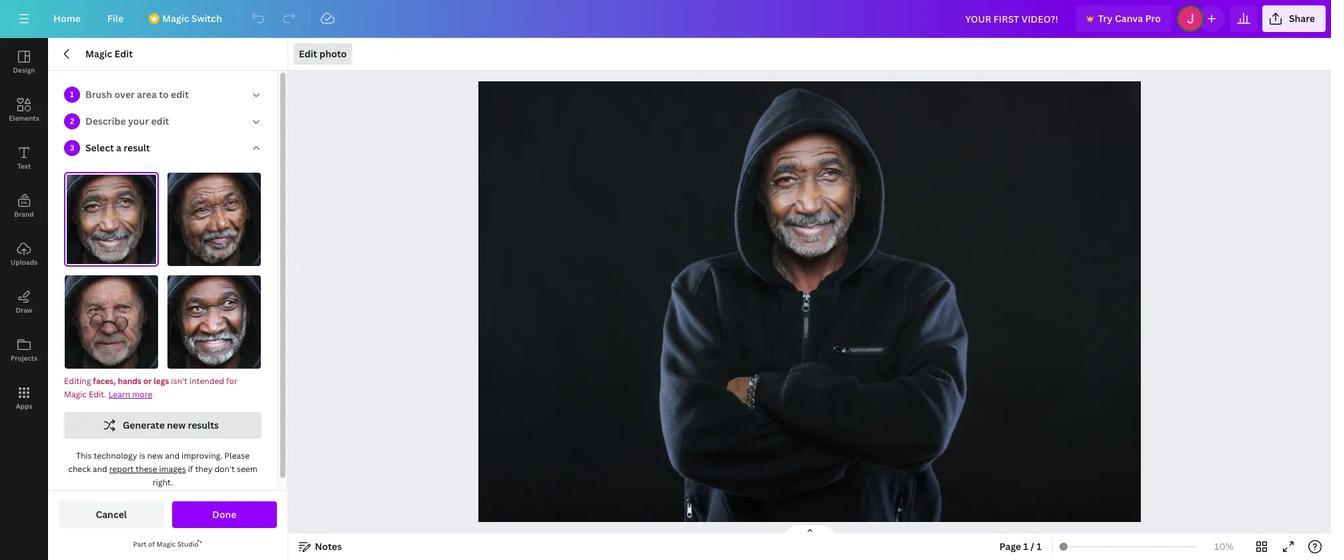 Task type: describe. For each thing, give the bounding box(es) containing it.
elements button
[[0, 86, 48, 134]]

brush over area to edit
[[85, 88, 189, 101]]

report
[[109, 464, 134, 475]]

draw
[[16, 306, 32, 315]]

edit inside dropdown button
[[299, 47, 317, 60]]

intended
[[189, 376, 224, 387]]

add
[[787, 482, 805, 494]]

legs
[[154, 376, 169, 387]]

hands
[[118, 376, 141, 387]]

new inside this technology is new and improving. please check and
[[147, 450, 163, 462]]

+ add page button
[[493, 475, 1117, 502]]

isn't
[[171, 376, 188, 387]]

more
[[132, 389, 152, 400]]

describe your edit
[[85, 115, 169, 127]]

1 edit from the left
[[115, 47, 133, 60]]

0 horizontal spatial 1
[[70, 89, 74, 100]]

pro
[[1145, 12, 1161, 25]]

for
[[226, 376, 238, 387]]

magic inside isn't intended for magic edit.
[[64, 389, 87, 400]]

photo
[[319, 47, 347, 60]]

edit photo button
[[294, 43, 352, 65]]

cancel button
[[59, 502, 164, 528]]

they
[[195, 464, 213, 475]]

1 vertical spatial edit
[[151, 115, 169, 127]]

share button
[[1262, 5, 1326, 32]]

report these images link
[[109, 464, 186, 475]]

share
[[1289, 12, 1315, 25]]

learn more
[[108, 389, 152, 400]]

if they don't seem right.
[[153, 464, 257, 488]]

elements
[[9, 113, 39, 123]]

1 horizontal spatial 1
[[1023, 540, 1028, 553]]

page 1 / 1
[[1000, 540, 1042, 553]]

main menu bar
[[0, 0, 1331, 38]]

report these images
[[109, 464, 186, 475]]

try canva pro button
[[1076, 5, 1172, 32]]

a
[[116, 141, 121, 154]]

3
[[70, 142, 74, 153]]

uploads button
[[0, 230, 48, 278]]

edit.
[[89, 389, 106, 400]]

please
[[224, 450, 250, 462]]

cancel
[[96, 508, 127, 521]]

done button
[[172, 502, 277, 528]]

part of
[[133, 540, 157, 549]]

generate new results
[[123, 419, 219, 432]]

page
[[808, 482, 830, 494]]

magic studio
[[157, 540, 199, 549]]

projects
[[11, 354, 37, 363]]

magic switch
[[162, 12, 222, 25]]

try
[[1098, 12, 1113, 25]]

generate
[[123, 419, 165, 432]]

area
[[137, 88, 157, 101]]

design
[[13, 65, 35, 75]]

+ add page
[[780, 482, 830, 494]]

is
[[139, 450, 145, 462]]

magic for magic edit
[[85, 47, 112, 60]]

done
[[212, 508, 236, 521]]

studio
[[177, 540, 199, 549]]

faces,
[[93, 376, 116, 387]]

part
[[133, 540, 147, 549]]

seem
[[237, 464, 257, 475]]

don't
[[214, 464, 235, 475]]

text
[[17, 161, 31, 171]]

10% button
[[1202, 536, 1246, 558]]

to
[[159, 88, 169, 101]]

new inside generate new results button
[[167, 419, 186, 432]]

learn
[[108, 389, 130, 400]]

1 horizontal spatial and
[[165, 450, 180, 462]]

brand
[[14, 210, 34, 219]]



Task type: vqa. For each thing, say whether or not it's contained in the screenshot.
'Magic' related to Magic Switch
yes



Task type: locate. For each thing, give the bounding box(es) containing it.
results
[[188, 419, 219, 432]]

1 right '/'
[[1037, 540, 1042, 553]]

edit photo
[[299, 47, 347, 60]]

show pages image
[[778, 524, 842, 535]]

brush
[[85, 88, 112, 101]]

and
[[165, 450, 180, 462], [93, 464, 107, 475]]

2
[[70, 115, 74, 127]]

projects button
[[0, 326, 48, 374]]

2 horizontal spatial 1
[[1037, 540, 1042, 553]]

magic for magic switch
[[162, 12, 189, 25]]

edit
[[171, 88, 189, 101], [151, 115, 169, 127]]

0 vertical spatial edit
[[171, 88, 189, 101]]

new
[[167, 419, 186, 432], [147, 450, 163, 462]]

0 horizontal spatial and
[[93, 464, 107, 475]]

2 edit from the left
[[299, 47, 317, 60]]

1 left '/'
[[1023, 540, 1028, 553]]

1 horizontal spatial edit
[[299, 47, 317, 60]]

notes button
[[294, 536, 347, 558]]

0 horizontal spatial new
[[147, 450, 163, 462]]

10%
[[1214, 540, 1234, 553]]

editing faces, hands or legs
[[64, 376, 169, 387]]

magic switch button
[[140, 5, 233, 32]]

over
[[114, 88, 135, 101]]

magic for magic studio
[[157, 540, 176, 549]]

0 vertical spatial and
[[165, 450, 180, 462]]

Design title text field
[[955, 5, 1070, 32]]

select
[[85, 141, 114, 154]]

learn more link
[[108, 389, 152, 400]]

edit right your
[[151, 115, 169, 127]]

magic inside button
[[162, 12, 189, 25]]

describe
[[85, 115, 126, 127]]

images
[[159, 464, 186, 475]]

text button
[[0, 134, 48, 182]]

draw button
[[0, 278, 48, 326]]

/
[[1031, 540, 1034, 553]]

magic down the editing
[[64, 389, 87, 400]]

of
[[148, 540, 155, 549]]

switch
[[191, 12, 222, 25]]

and up images
[[165, 450, 180, 462]]

design button
[[0, 38, 48, 86]]

this technology is new and improving. please check and
[[68, 450, 250, 475]]

1 vertical spatial new
[[147, 450, 163, 462]]

magic
[[162, 12, 189, 25], [85, 47, 112, 60], [64, 389, 87, 400], [157, 540, 176, 549]]

brand button
[[0, 182, 48, 230]]

file button
[[97, 5, 134, 32]]

editing
[[64, 376, 91, 387]]

improving.
[[182, 450, 222, 462]]

magic right the of
[[157, 540, 176, 549]]

right.
[[153, 477, 173, 488]]

+
[[780, 482, 785, 494]]

1 up 2
[[70, 89, 74, 100]]

select a result
[[85, 141, 150, 154]]

0 horizontal spatial edit
[[115, 47, 133, 60]]

magic edit
[[85, 47, 133, 60]]

try canva pro
[[1098, 12, 1161, 25]]

magic down 'file' popup button
[[85, 47, 112, 60]]

1 vertical spatial and
[[93, 464, 107, 475]]

1
[[70, 89, 74, 100], [1023, 540, 1028, 553], [1037, 540, 1042, 553]]

edit right to
[[171, 88, 189, 101]]

side panel tab list
[[0, 38, 48, 422]]

apps
[[16, 402, 32, 411]]

these
[[136, 464, 157, 475]]

check
[[68, 464, 91, 475]]

1 horizontal spatial edit
[[171, 88, 189, 101]]

generate new results button
[[64, 412, 262, 439]]

edit left the photo
[[299, 47, 317, 60]]

isn't intended for magic edit.
[[64, 376, 238, 400]]

canva
[[1115, 12, 1143, 25]]

apps button
[[0, 374, 48, 422]]

0 vertical spatial new
[[167, 419, 186, 432]]

uploads
[[11, 258, 37, 267]]

notes
[[315, 540, 342, 553]]

edit down 'file' popup button
[[115, 47, 133, 60]]

0 horizontal spatial edit
[[151, 115, 169, 127]]

home link
[[43, 5, 91, 32]]

magic left switch
[[162, 12, 189, 25]]

new right is
[[147, 450, 163, 462]]

file
[[107, 12, 124, 25]]

if
[[188, 464, 193, 475]]

and down technology
[[93, 464, 107, 475]]

this
[[76, 450, 92, 462]]

new left results
[[167, 419, 186, 432]]

1 horizontal spatial new
[[167, 419, 186, 432]]

your
[[128, 115, 149, 127]]

edit
[[115, 47, 133, 60], [299, 47, 317, 60]]

page
[[1000, 540, 1021, 553]]

technology
[[94, 450, 137, 462]]

or
[[143, 376, 152, 387]]

home
[[53, 12, 81, 25]]



